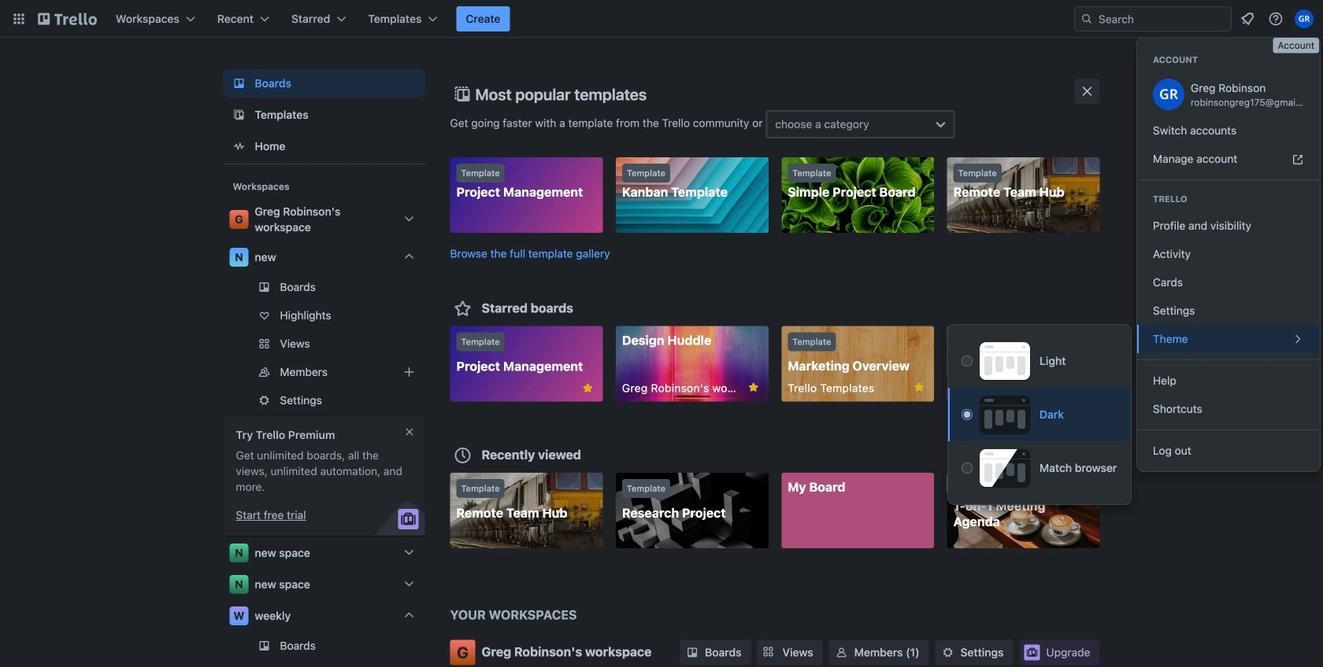 Task type: vqa. For each thing, say whether or not it's contained in the screenshot.
Color: orange, title: "One more step" element to the left
no



Task type: locate. For each thing, give the bounding box(es) containing it.
1 sm image from the left
[[684, 645, 700, 661]]

click to unstar this board. it will be removed from your starred list. image
[[746, 381, 761, 395], [912, 381, 926, 395], [581, 382, 595, 396]]

2 sm image from the left
[[834, 645, 849, 661]]

0 horizontal spatial click to unstar this board. it will be removed from your starred list. image
[[581, 382, 595, 396]]

tooltip
[[1273, 38, 1319, 53]]

template board image
[[230, 106, 248, 124]]

back to home image
[[38, 6, 97, 32]]

Search field
[[1074, 6, 1232, 32]]

open information menu image
[[1268, 11, 1284, 27]]

0 horizontal spatial sm image
[[684, 645, 700, 661]]

home image
[[230, 137, 248, 156]]

1 horizontal spatial sm image
[[834, 645, 849, 661]]

option group
[[948, 335, 1131, 495]]

sm image
[[684, 645, 700, 661], [834, 645, 849, 661]]



Task type: describe. For each thing, give the bounding box(es) containing it.
2 horizontal spatial click to unstar this board. it will be removed from your starred list. image
[[912, 381, 926, 395]]

greg robinson (gregrobinson96) image
[[1295, 9, 1314, 28]]

0 notifications image
[[1238, 9, 1257, 28]]

add image
[[400, 363, 419, 382]]

greg robinson (gregrobinson96) image
[[1153, 79, 1184, 110]]

sm image
[[940, 645, 956, 661]]

1 horizontal spatial click to unstar this board. it will be removed from your starred list. image
[[746, 381, 761, 395]]

board image
[[230, 74, 248, 93]]

primary element
[[0, 0, 1323, 38]]

search image
[[1080, 13, 1093, 25]]



